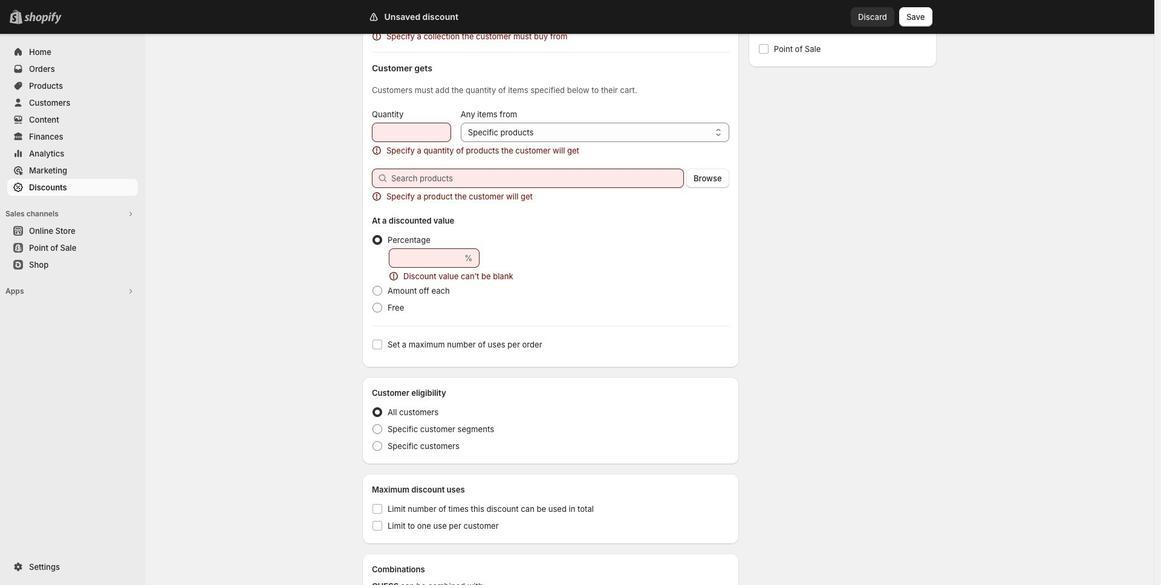 Task type: locate. For each thing, give the bounding box(es) containing it.
None text field
[[389, 249, 462, 268]]

Search products text field
[[391, 169, 684, 188]]

None text field
[[372, 123, 451, 142]]



Task type: vqa. For each thing, say whether or not it's contained in the screenshot.
Online Store ICON
no



Task type: describe. For each thing, give the bounding box(es) containing it.
shopify image
[[24, 12, 62, 24]]



